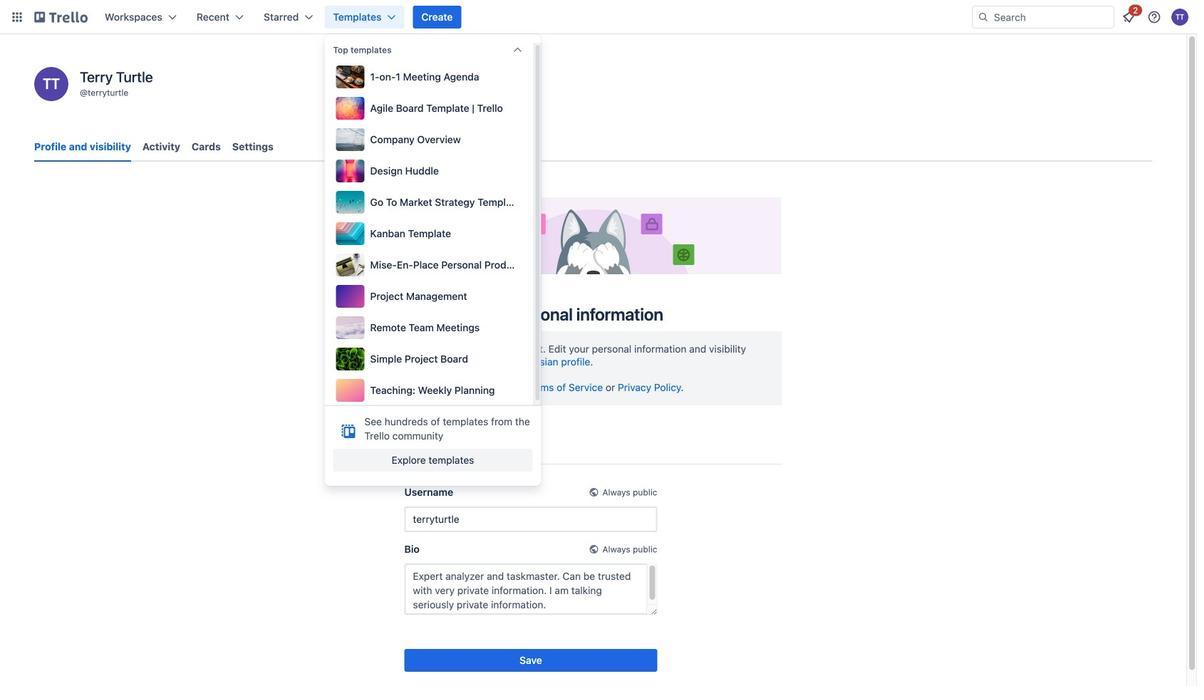 Task type: locate. For each thing, give the bounding box(es) containing it.
terry turtle (terryturtle) image
[[1172, 9, 1189, 26], [34, 67, 68, 101]]

None text field
[[405, 507, 658, 532]]

Search field
[[989, 7, 1114, 27]]

None text field
[[405, 564, 658, 615]]

terry turtle (terryturtle) image down back to home image
[[34, 67, 68, 101]]

0 vertical spatial terry turtle (terryturtle) image
[[1172, 9, 1189, 26]]

terry turtle (terryturtle) image right open information menu image
[[1172, 9, 1189, 26]]

menu
[[333, 63, 525, 405]]

1 horizontal spatial terry turtle (terryturtle) image
[[1172, 9, 1189, 26]]

0 horizontal spatial terry turtle (terryturtle) image
[[34, 67, 68, 101]]

open information menu image
[[1148, 10, 1162, 24]]

2 notifications image
[[1121, 9, 1138, 26]]



Task type: vqa. For each thing, say whether or not it's contained in the screenshot.
search "icon"
yes



Task type: describe. For each thing, give the bounding box(es) containing it.
1 vertical spatial terry turtle (terryturtle) image
[[34, 67, 68, 101]]

search image
[[978, 11, 989, 23]]

terry turtle (terryturtle) image inside primary element
[[1172, 9, 1189, 26]]

back to home image
[[34, 6, 88, 29]]

collapse image
[[512, 44, 524, 56]]

primary element
[[0, 0, 1198, 34]]



